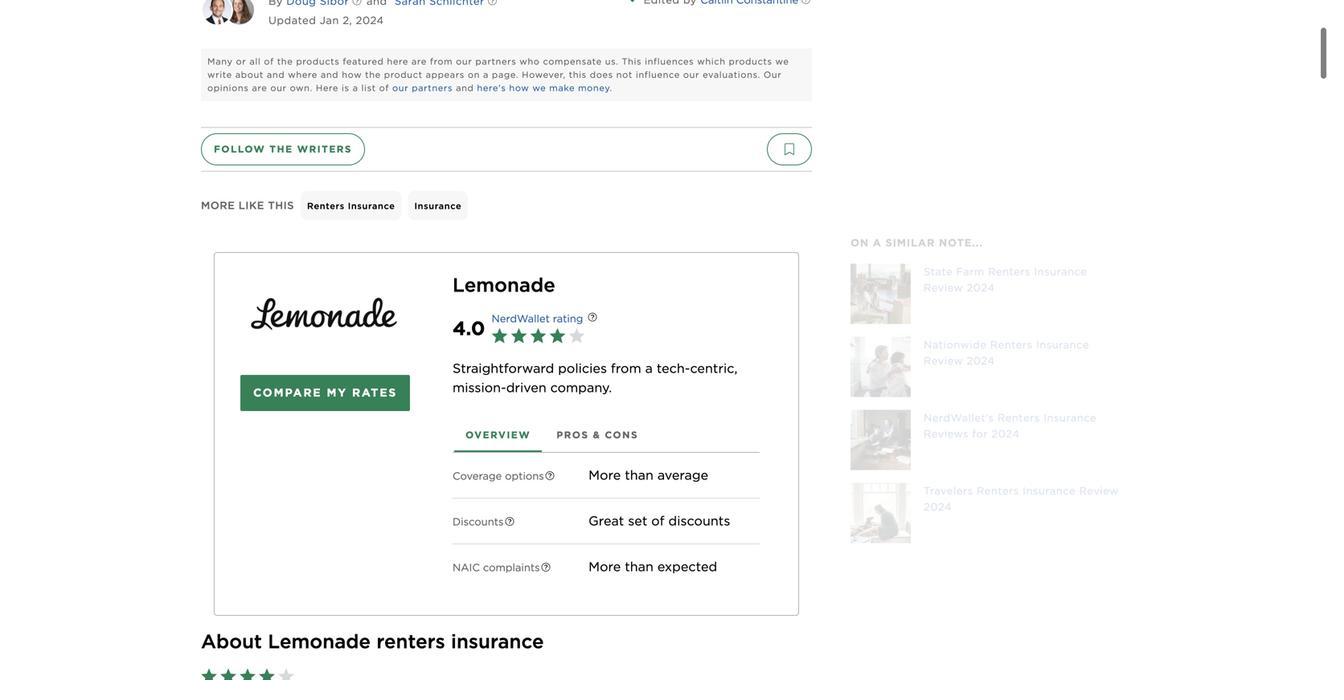 Task type: locate. For each thing, give the bounding box(es) containing it.
2024 down nationwide
[[967, 355, 995, 367]]

1 vertical spatial than
[[625, 560, 654, 575]]

0 vertical spatial we
[[776, 56, 789, 67]]

write
[[207, 69, 232, 80]]

0 horizontal spatial of
[[264, 56, 274, 67]]

nerdwallet's
[[924, 412, 994, 424]]

2024 down travelers
[[924, 501, 952, 514]]

1 vertical spatial how
[[509, 83, 529, 93]]

review for travelers renters insurance review 2024
[[1079, 485, 1119, 498]]

insurance
[[348, 201, 395, 211], [414, 201, 462, 211], [1034, 266, 1087, 278], [1036, 339, 1089, 351], [1044, 412, 1097, 424], [1023, 485, 1076, 498]]

renters for travelers
[[977, 485, 1019, 498]]

0 vertical spatial from
[[430, 56, 453, 67]]

travelers renters insurance review 2024
[[924, 485, 1119, 514]]

2 than from the top
[[625, 560, 654, 575]]

how up is
[[342, 69, 362, 80]]

than for average
[[625, 468, 654, 484]]

of right list
[[379, 83, 389, 93]]

expected
[[658, 560, 717, 575]]

complaints
[[483, 562, 540, 574]]

renters inside nerdwallet's renters insurance reviews for 2024
[[998, 412, 1040, 424]]

the up list
[[365, 69, 381, 80]]

0 horizontal spatial the
[[277, 56, 293, 67]]

1 vertical spatial more
[[589, 560, 621, 575]]

we
[[776, 56, 789, 67], [533, 83, 546, 93]]

compare
[[253, 386, 322, 400]]

more information about image
[[339, 0, 375, 20]]

than for expected
[[625, 560, 654, 575]]

more
[[589, 468, 621, 484], [589, 560, 621, 575]]

renters down nationwide renters insurance review 2024 link
[[998, 412, 1040, 424]]

4.0
[[453, 317, 485, 340]]

insurance inside nationwide renters insurance review 2024
[[1036, 339, 1089, 351]]

than down the 'set'
[[625, 560, 654, 575]]

1 more from the top
[[589, 468, 621, 484]]

about
[[235, 69, 264, 80]]

0 horizontal spatial are
[[252, 83, 267, 93]]

renters inside state farm renters insurance review 2024
[[988, 266, 1031, 278]]

renters inside travelers renters insurance review 2024
[[977, 485, 1019, 498]]

mission-
[[453, 380, 506, 396]]

2024 right '2,'
[[356, 14, 384, 26]]

more information about image
[[475, 0, 510, 20], [788, 0, 824, 18]]

how is this rating determined? image
[[575, 301, 610, 337]]

1 vertical spatial are
[[252, 83, 267, 93]]

2 horizontal spatial and
[[456, 83, 474, 93]]

1 vertical spatial the
[[365, 69, 381, 80]]

from
[[430, 56, 453, 67], [611, 361, 641, 377]]

review inside nationwide renters insurance review 2024
[[924, 355, 963, 367]]

like it image
[[492, 327, 588, 346], [201, 668, 297, 681]]

of
[[264, 56, 274, 67], [379, 83, 389, 93], [651, 514, 665, 529]]

more
[[201, 199, 235, 212]]

here
[[387, 56, 408, 67]]

here's
[[477, 83, 506, 93]]

1 vertical spatial we
[[533, 83, 546, 93]]

1 horizontal spatial like it image
[[492, 327, 588, 346]]

on a similar note...
[[851, 237, 983, 249]]

2024 down farm
[[967, 282, 995, 294]]

renters
[[377, 631, 445, 654]]

0 horizontal spatial products
[[296, 56, 340, 67]]

on
[[468, 69, 480, 80]]

of right all
[[264, 56, 274, 67]]

0 vertical spatial more
[[589, 468, 621, 484]]

renters down 'state farm renters insurance review 2024' link
[[990, 339, 1033, 351]]

products up evaluations.
[[729, 56, 772, 67]]

nationwide renters insurance review 2024
[[924, 339, 1089, 367]]

0 horizontal spatial from
[[430, 56, 453, 67]]

this
[[268, 199, 294, 212]]

0 vertical spatial than
[[625, 468, 654, 484]]

review
[[924, 282, 963, 294], [924, 355, 963, 367], [1079, 485, 1119, 498]]

tech-
[[657, 361, 690, 377]]

than
[[625, 468, 654, 484], [625, 560, 654, 575]]

renters
[[307, 201, 345, 211], [988, 266, 1031, 278], [990, 339, 1033, 351], [998, 412, 1040, 424], [977, 485, 1019, 498]]

1 horizontal spatial lemonade
[[453, 274, 555, 297]]

renters for nerdwallet's
[[998, 412, 1040, 424]]

our
[[456, 56, 472, 67], [683, 69, 700, 80], [270, 83, 287, 93], [392, 83, 409, 93]]

partners up page. at the left of page
[[475, 56, 516, 67]]

renters for nationwide
[[990, 339, 1033, 351]]

like
[[239, 199, 264, 212]]

are down about
[[252, 83, 267, 93]]

tab list
[[453, 417, 760, 453]]

sarah schlichter image
[[225, 0, 254, 24]]

renters inside nationwide renters insurance review 2024
[[990, 339, 1033, 351]]

not
[[616, 69, 633, 80]]

0 horizontal spatial more information about image
[[475, 0, 510, 20]]

partners down appears
[[412, 83, 453, 93]]

and right about
[[267, 69, 285, 80]]

company.
[[550, 380, 612, 396]]

1 horizontal spatial of
[[379, 83, 389, 93]]

are
[[412, 56, 427, 67], [252, 83, 267, 93]]

1 horizontal spatial we
[[776, 56, 789, 67]]

does
[[590, 69, 613, 80]]

1 horizontal spatial from
[[611, 361, 641, 377]]

.
[[610, 83, 612, 93]]

many
[[207, 56, 233, 67]]

1 than from the top
[[625, 468, 654, 484]]

on
[[851, 237, 869, 249]]

review inside travelers renters insurance review 2024
[[1079, 485, 1119, 498]]

all
[[250, 56, 261, 67]]

renters right farm
[[988, 266, 1031, 278]]

1 horizontal spatial more information about image
[[788, 0, 824, 18]]

naic complaints
[[453, 562, 540, 574]]

cons
[[605, 430, 638, 442]]

2 horizontal spatial of
[[651, 514, 665, 529]]

note...
[[939, 237, 983, 249]]

how down page. at the left of page
[[509, 83, 529, 93]]

coverage
[[453, 470, 502, 483]]

for
[[972, 428, 988, 440]]

here's how we make money link
[[477, 83, 610, 93]]

1 vertical spatial lemonade
[[268, 631, 371, 654]]

1 horizontal spatial products
[[729, 56, 772, 67]]

the
[[277, 56, 293, 67], [365, 69, 381, 80]]

a
[[483, 69, 489, 80], [353, 83, 358, 93], [873, 237, 882, 249], [645, 361, 653, 377]]

from right policies
[[611, 361, 641, 377]]

0 vertical spatial partners
[[475, 56, 516, 67]]

0 vertical spatial like it image
[[492, 327, 588, 346]]

1 vertical spatial from
[[611, 361, 641, 377]]

set
[[628, 514, 648, 529]]

review inside state farm renters insurance review 2024
[[924, 282, 963, 294]]

1 vertical spatial like it image
[[201, 668, 297, 681]]

pros
[[557, 430, 589, 442]]

naic
[[453, 562, 480, 574]]

2 vertical spatial of
[[651, 514, 665, 529]]

renters right travelers
[[977, 485, 1019, 498]]

1 horizontal spatial and
[[321, 69, 339, 80]]

and down on
[[456, 83, 474, 93]]

2024
[[356, 14, 384, 26], [967, 282, 995, 294], [967, 355, 995, 367], [992, 428, 1020, 440], [924, 501, 952, 514]]

from up appears
[[430, 56, 453, 67]]

0 vertical spatial the
[[277, 56, 293, 67]]

0 vertical spatial are
[[412, 56, 427, 67]]

discounts
[[453, 516, 504, 529]]

we down however,
[[533, 83, 546, 93]]

like it image down about
[[201, 668, 297, 681]]

how
[[342, 69, 362, 80], [509, 83, 529, 93]]

1 horizontal spatial are
[[412, 56, 427, 67]]

1 vertical spatial partners
[[412, 83, 453, 93]]

renters insurance link
[[301, 191, 402, 220]]

&
[[593, 430, 601, 442]]

our down which
[[683, 69, 700, 80]]

1 horizontal spatial partners
[[475, 56, 516, 67]]

renters right this
[[307, 201, 345, 211]]

2024 inside travelers renters insurance review 2024
[[924, 501, 952, 514]]

insurance inside state farm renters insurance review 2024
[[1034, 266, 1087, 278]]

2024 inside nationwide renters insurance review 2024
[[967, 355, 995, 367]]

insurance inside travelers renters insurance review 2024
[[1023, 485, 1076, 498]]

more down pros & cons at the bottom left of the page
[[589, 468, 621, 484]]

2 vertical spatial review
[[1079, 485, 1119, 498]]

products up "where"
[[296, 56, 340, 67]]

featured
[[343, 56, 384, 67]]

insurance product card logo image
[[251, 272, 397, 356]]

2 products from the left
[[729, 56, 772, 67]]

of right the 'set'
[[651, 514, 665, 529]]

more for more than expected
[[589, 560, 621, 575]]

0 horizontal spatial how
[[342, 69, 362, 80]]

reviews
[[924, 428, 969, 440]]

1 vertical spatial review
[[924, 355, 963, 367]]

0 vertical spatial how
[[342, 69, 362, 80]]

we up 'our'
[[776, 56, 789, 67]]

partners
[[475, 56, 516, 67], [412, 83, 453, 93]]

nerdwallet
[[492, 313, 550, 325]]

the up "where"
[[277, 56, 293, 67]]

money
[[578, 83, 610, 93]]

like it image down 'nerdwallet rating'
[[492, 327, 588, 346]]

nerdwallet's renters insurance reviews for 2024
[[924, 412, 1097, 440]]

renters inside renters insurance link
[[307, 201, 345, 211]]

2024 inside state farm renters insurance review 2024
[[967, 282, 995, 294]]

2 more from the top
[[589, 560, 621, 575]]

where
[[288, 69, 318, 80]]

than down cons
[[625, 468, 654, 484]]

0 horizontal spatial partners
[[412, 83, 453, 93]]

more down great
[[589, 560, 621, 575]]

are up the product
[[412, 56, 427, 67]]

0 vertical spatial review
[[924, 282, 963, 294]]

2024 right the for
[[992, 428, 1020, 440]]

opinions
[[207, 83, 249, 93]]

and up here
[[321, 69, 339, 80]]

2 more information about image from the left
[[788, 0, 824, 18]]

tab list containing overview
[[453, 417, 760, 453]]



Task type: vqa. For each thing, say whether or not it's contained in the screenshot.
at Barclays, Member FDIC
no



Task type: describe. For each thing, give the bounding box(es) containing it.
travelers
[[924, 485, 973, 498]]

1 more information about image from the left
[[475, 0, 510, 20]]

influence
[[636, 69, 680, 80]]

overview button
[[453, 417, 544, 453]]

we inside many or all of the products featured here are from our partners who compensate us. this influences which products we write about and where and how the product appears on a page. however, this does not influence our evaluations. our opinions are our own. here is a list of
[[776, 56, 789, 67]]

is
[[342, 83, 349, 93]]

about
[[201, 631, 262, 654]]

0 horizontal spatial we
[[533, 83, 546, 93]]

0 vertical spatial lemonade
[[453, 274, 555, 297]]

1 horizontal spatial the
[[365, 69, 381, 80]]

here
[[316, 83, 339, 93]]

doug sibor image
[[203, 0, 232, 24]]

overview
[[466, 430, 531, 442]]

straightforward policies from a tech-centric, mission-driven company.
[[453, 361, 738, 396]]

more for more than average
[[589, 468, 621, 484]]

rates
[[352, 386, 397, 400]]

nerdwallet rating
[[492, 313, 583, 325]]

our down the product
[[392, 83, 409, 93]]

renters insurance
[[307, 201, 395, 211]]

2024 inside nerdwallet's renters insurance reviews for 2024
[[992, 428, 1020, 440]]

great
[[589, 514, 624, 529]]

0 horizontal spatial lemonade
[[268, 631, 371, 654]]

appears
[[426, 69, 465, 80]]

our partners and here's how we make money .
[[392, 83, 612, 93]]

insurance
[[451, 631, 544, 654]]

nerdwallet rating link
[[492, 313, 583, 325]]

from inside straightforward policies from a tech-centric, mission-driven company.
[[611, 361, 641, 377]]

discounts
[[669, 514, 730, 529]]

updated jan 2, 2024
[[269, 14, 384, 26]]

nationwide
[[924, 339, 987, 351]]

driven
[[506, 380, 547, 396]]

0 horizontal spatial and
[[267, 69, 285, 80]]

our
[[764, 69, 782, 80]]

policies
[[558, 361, 607, 377]]

1 products from the left
[[296, 56, 340, 67]]

average
[[658, 468, 708, 484]]

1 horizontal spatial how
[[509, 83, 529, 93]]

this
[[622, 56, 642, 67]]

great set of discounts
[[589, 514, 730, 529]]

pros & cons button
[[544, 417, 651, 453]]

partners inside many or all of the products featured here are from our partners who compensate us. this influences which products we write about and where and how the product appears on a page. however, this does not influence our evaluations. our opinions are our own. here is a list of
[[475, 56, 516, 67]]

influences
[[645, 56, 694, 67]]

page.
[[492, 69, 519, 80]]

nerdwallet's renters insurance reviews for 2024 link
[[851, 410, 1127, 471]]

nationwide renters insurance review 2024 link
[[851, 337, 1127, 397]]

travelers renters insurance review 2024 link
[[851, 484, 1127, 544]]

or
[[236, 56, 246, 67]]

updated
[[269, 14, 316, 26]]

insurance link
[[408, 191, 468, 220]]

our up on
[[456, 56, 472, 67]]

similar
[[886, 237, 935, 249]]

centric,
[[690, 361, 738, 377]]

our left own.
[[270, 83, 287, 93]]

2,
[[343, 14, 352, 26]]

article save button image
[[767, 133, 812, 166]]

0 vertical spatial of
[[264, 56, 274, 67]]

us.
[[605, 56, 619, 67]]

how inside many or all of the products featured here are from our partners who compensate us. this influences which products we write about and where and how the product appears on a page. however, this does not influence our evaluations. our opinions are our own. here is a list of
[[342, 69, 362, 80]]

more like this
[[201, 199, 294, 212]]

about lemonade renters insurance
[[201, 631, 544, 654]]

own.
[[290, 83, 313, 93]]

however,
[[522, 69, 566, 80]]

pros & cons
[[557, 430, 638, 442]]

insurance inside nerdwallet's renters insurance reviews for 2024
[[1044, 412, 1097, 424]]

straightforward
[[453, 361, 554, 377]]

make
[[549, 83, 575, 93]]

compare my rates
[[253, 386, 397, 400]]

a inside straightforward policies from a tech-centric, mission-driven company.
[[645, 361, 653, 377]]

farm
[[956, 266, 985, 278]]

coverage options
[[453, 470, 544, 483]]

list
[[361, 83, 376, 93]]

1 vertical spatial of
[[379, 83, 389, 93]]

from inside many or all of the products featured here are from our partners who compensate us. this influences which products we write about and where and how the product appears on a page. however, this does not influence our evaluations. our opinions are our own. here is a list of
[[430, 56, 453, 67]]

state farm renters insurance review 2024
[[924, 266, 1087, 294]]

more than expected
[[589, 560, 717, 575]]

jan
[[320, 14, 339, 26]]

who
[[520, 56, 540, 67]]

this
[[569, 69, 587, 80]]

evaluations.
[[703, 69, 761, 80]]

0 horizontal spatial like it image
[[201, 668, 297, 681]]

many or all of the products featured here are from our partners who compensate us. this influences which products we write about and where and how the product appears on a page. however, this does not influence our evaluations. our opinions are our own. here is a list of
[[207, 56, 789, 93]]

review for nationwide renters insurance review 2024
[[924, 355, 963, 367]]

rating
[[553, 313, 583, 325]]

our partners link
[[392, 83, 453, 93]]

product
[[384, 69, 423, 80]]

options
[[505, 470, 544, 483]]

which
[[697, 56, 726, 67]]

state
[[924, 266, 953, 278]]

state farm renters insurance review 2024 link
[[851, 264, 1127, 324]]



